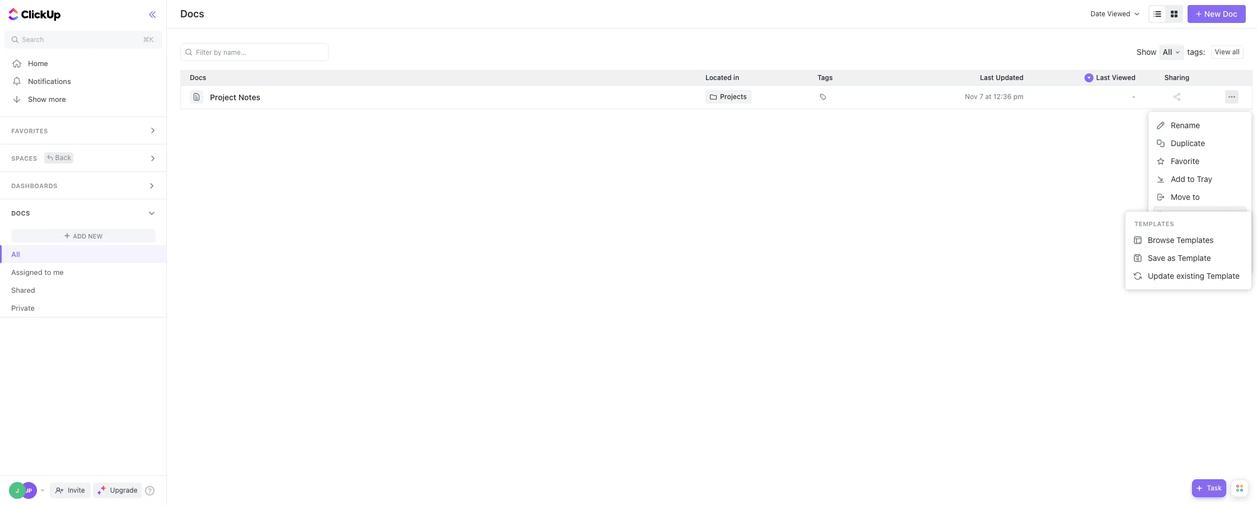 Task type: describe. For each thing, give the bounding box(es) containing it.
delete
[[1171, 255, 1195, 265]]

new
[[1205, 9, 1221, 18]]

notes
[[239, 92, 260, 102]]

show for show more
[[28, 94, 47, 103]]

last for last updated
[[980, 73, 994, 82]]

template for save as template
[[1178, 253, 1211, 263]]

new
[[88, 232, 103, 239]]

duplicate button
[[1153, 134, 1248, 152]]

:
[[1204, 47, 1206, 57]]

save as template
[[1148, 253, 1211, 263]]

templates button
[[1153, 206, 1248, 224]]

templates button
[[1153, 206, 1248, 224]]

7
[[980, 92, 984, 101]]

update existing template
[[1148, 271, 1240, 281]]

favorite button
[[1153, 152, 1248, 170]]

update existing template button
[[1130, 267, 1247, 285]]

add to tray
[[1171, 174, 1213, 184]]

docs inside sidebar navigation
[[11, 210, 30, 217]]

search
[[22, 35, 44, 44]]

assigned
[[11, 267, 42, 276]]

invite
[[68, 486, 85, 495]]

delete button
[[1153, 252, 1248, 269]]

shared
[[11, 285, 35, 294]]

add for add new
[[73, 232, 86, 239]]

last for last viewed
[[1097, 73, 1111, 82]]

home
[[28, 59, 48, 68]]

show for show
[[1137, 47, 1157, 57]]

favorites
[[11, 127, 48, 134]]

as
[[1168, 253, 1176, 263]]

new doc
[[1205, 9, 1238, 18]]

projects link
[[706, 90, 752, 104]]

at
[[986, 92, 992, 101]]

notifications link
[[0, 72, 167, 90]]

located
[[706, 73, 732, 82]]

-
[[1133, 92, 1136, 101]]

doc
[[1223, 9, 1238, 18]]

nov
[[965, 92, 978, 101]]

12:36
[[994, 92, 1012, 101]]

save as template button
[[1130, 249, 1247, 267]]

duplicate
[[1171, 138, 1206, 148]]

located in
[[706, 73, 740, 82]]

archive
[[1171, 237, 1198, 247]]

in
[[734, 73, 740, 82]]

project
[[210, 92, 236, 102]]

tags :
[[1188, 47, 1206, 57]]

updated
[[996, 73, 1024, 82]]

favorite
[[1171, 156, 1200, 166]]

templates inside button
[[1171, 210, 1209, 220]]

save
[[1148, 253, 1166, 263]]

upgrade
[[110, 486, 138, 495]]



Task type: locate. For each thing, give the bounding box(es) containing it.
pm
[[1014, 92, 1024, 101]]

home link
[[0, 54, 167, 72]]

0 horizontal spatial add
[[73, 232, 86, 239]]

back link
[[44, 152, 74, 163]]

project notes
[[210, 92, 260, 102]]

back
[[55, 153, 71, 162]]

me
[[53, 267, 64, 276]]

show
[[1137, 47, 1157, 57], [28, 94, 47, 103]]

1 horizontal spatial last
[[1097, 73, 1111, 82]]

update
[[1148, 271, 1175, 281]]

0 horizontal spatial docs
[[11, 210, 30, 217]]

2 vertical spatial templates
[[1177, 235, 1214, 245]]

browse templates
[[1148, 235, 1214, 245]]

0 horizontal spatial to
[[44, 267, 51, 276]]

templates
[[1171, 210, 1209, 220], [1135, 220, 1175, 227], [1177, 235, 1214, 245]]

to inside button
[[1188, 174, 1195, 184]]

rename
[[1171, 120, 1201, 130]]

templates inside "button"
[[1177, 235, 1214, 245]]

show inside sidebar navigation
[[28, 94, 47, 103]]

last left viewed
[[1097, 73, 1111, 82]]

archive button
[[1153, 234, 1248, 252]]

1 vertical spatial to
[[44, 267, 51, 276]]

show left more
[[28, 94, 47, 103]]

browse
[[1148, 235, 1175, 245]]

to for assigned
[[44, 267, 51, 276]]

⌘k
[[143, 35, 154, 44]]

1 vertical spatial show
[[28, 94, 47, 103]]

1 vertical spatial templates
[[1135, 220, 1175, 227]]

tags
[[818, 73, 833, 82]]

all
[[11, 250, 20, 259]]

rename button
[[1153, 117, 1248, 134]]

sidebar navigation
[[0, 0, 167, 505]]

notifications
[[28, 76, 71, 85]]

last updated
[[980, 73, 1024, 82]]

0 vertical spatial templates
[[1171, 210, 1209, 220]]

add
[[1171, 174, 1186, 184], [73, 232, 86, 239]]

add to tray button
[[1153, 170, 1248, 188]]

0 horizontal spatial last
[[980, 73, 994, 82]]

existing
[[1177, 271, 1205, 281]]

templates up browse
[[1135, 220, 1175, 227]]

templates up save as template button
[[1177, 235, 1214, 245]]

to inside sidebar navigation
[[44, 267, 51, 276]]

template inside update existing template button
[[1207, 271, 1240, 281]]

0 vertical spatial show
[[1137, 47, 1157, 57]]

1 vertical spatial template
[[1207, 271, 1240, 281]]

projects
[[720, 92, 747, 101]]

sharing
[[1165, 73, 1190, 82]]

1 horizontal spatial add
[[1171, 174, 1186, 184]]

browse templates button
[[1130, 231, 1247, 249]]

0 vertical spatial to
[[1188, 174, 1195, 184]]

more
[[49, 94, 66, 103]]

template down archive button
[[1178, 253, 1211, 263]]

template
[[1178, 253, 1211, 263], [1207, 271, 1240, 281]]

assigned to me
[[11, 267, 64, 276]]

last up at
[[980, 73, 994, 82]]

dashboards
[[11, 182, 58, 189]]

Filter by name... text field
[[187, 44, 325, 60]]

upgrade link
[[93, 483, 142, 499]]

templates up browse templates "button"
[[1171, 210, 1209, 220]]

tray
[[1197, 174, 1213, 184]]

add inside sidebar navigation
[[73, 232, 86, 239]]

add left new
[[73, 232, 86, 239]]

to
[[1188, 174, 1195, 184], [44, 267, 51, 276]]

favorites button
[[0, 117, 167, 144]]

0 vertical spatial add
[[1171, 174, 1186, 184]]

1 horizontal spatial to
[[1188, 174, 1195, 184]]

1 last from the left
[[980, 73, 994, 82]]

last
[[980, 73, 994, 82], [1097, 73, 1111, 82]]

2 last from the left
[[1097, 73, 1111, 82]]

add inside button
[[1171, 174, 1186, 184]]

private
[[11, 303, 35, 312]]

template for update existing template
[[1207, 271, 1240, 281]]

add down favorite
[[1171, 174, 1186, 184]]

1 horizontal spatial show
[[1137, 47, 1157, 57]]

0 vertical spatial docs
[[180, 8, 204, 20]]

template inside save as template button
[[1178, 253, 1211, 263]]

add new
[[73, 232, 103, 239]]

to left the 'me'
[[44, 267, 51, 276]]

viewed
[[1112, 73, 1136, 82]]

tags
[[1188, 47, 1204, 57]]

to left tray
[[1188, 174, 1195, 184]]

show more
[[28, 94, 66, 103]]

docs
[[180, 8, 204, 20], [11, 210, 30, 217]]

nov 7 at 12:36 pm
[[965, 92, 1024, 101]]

to for add
[[1188, 174, 1195, 184]]

1 vertical spatial docs
[[11, 210, 30, 217]]

template down delete button
[[1207, 271, 1240, 281]]

1 vertical spatial add
[[73, 232, 86, 239]]

last viewed
[[1097, 73, 1136, 82]]

0 vertical spatial template
[[1178, 253, 1211, 263]]

add for add to tray
[[1171, 174, 1186, 184]]

show left 'tags'
[[1137, 47, 1157, 57]]

1 horizontal spatial docs
[[180, 8, 204, 20]]

0 horizontal spatial show
[[28, 94, 47, 103]]

task
[[1207, 484, 1222, 492]]



Task type: vqa. For each thing, say whether or not it's contained in the screenshot.
'Show' in Sidebar 'navigation'
yes



